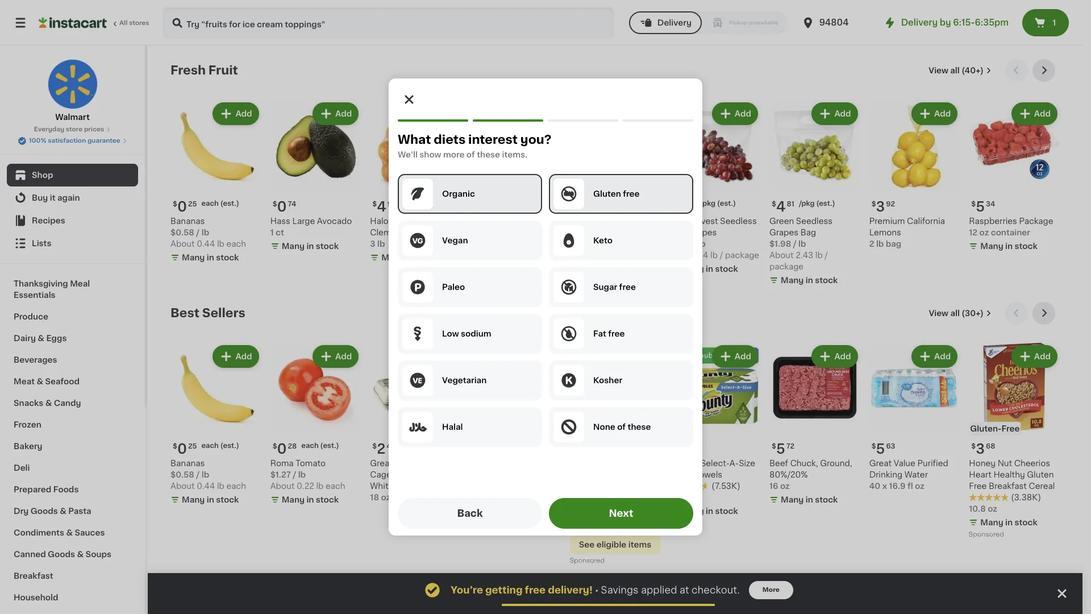 Task type: vqa. For each thing, say whether or not it's contained in the screenshot.
'Delivery by 6:15-6:35pm' link
yes



Task type: describe. For each thing, give the bounding box(es) containing it.
package
[[1020, 217, 1054, 225]]

select-
[[701, 460, 730, 468]]

• savings applied at checkout.
[[595, 586, 740, 595]]

dry goods & pasta link
[[7, 500, 138, 522]]

beverages link
[[7, 349, 138, 371]]

breakfast inside honey nut cheerios heart healthy gluten free breakfast cereal
[[989, 482, 1027, 490]]

$ inside $ 0 25
[[173, 443, 177, 450]]

2 inside premium california lemons 2 lb bag
[[870, 240, 875, 248]]

towels
[[695, 471, 723, 479]]

keto
[[594, 237, 613, 244]]

items
[[629, 541, 652, 549]]

0 for $ 0 25
[[177, 443, 187, 456]]

$ inside $ 0 25 each (est.)
[[173, 201, 177, 207]]

(est.) inside the $5.23 per package (estimated) element
[[718, 200, 736, 207]]

package inside sun harvest seedless red grapes $2.18 / lb about 2.4 lb / package
[[726, 251, 760, 259]]

grapes inside sun harvest seedless red grapes $2.18 / lb about 2.4 lb / package
[[688, 228, 717, 236]]

$ 22 bounty select-a-size paper towels
[[670, 443, 756, 479]]

many down 1.48
[[581, 521, 604, 529]]

sodium
[[461, 330, 492, 338]]

/pkg for 23
[[700, 200, 716, 207]]

nut
[[998, 460, 1013, 468]]

1 vertical spatial x
[[577, 507, 582, 515]]

grapes inside green seedless grapes bag $1.98 / lb about 2.43 lb / package
[[770, 228, 799, 236]]

$0.58 for 4
[[171, 228, 194, 236]]

many down 10.8 oz
[[981, 519, 1004, 527]]

fl
[[908, 482, 914, 490]]

$1.27
[[270, 471, 291, 479]]

household link
[[7, 587, 138, 608]]

each (est.) for $ 0 25
[[202, 443, 239, 449]]

$ 0 25 each (est.)
[[173, 200, 239, 213]]

3 inside halos california clementines 3 lb
[[370, 240, 376, 248]]

large inside great value grade aa cage free large white eggs 18 oz
[[413, 471, 436, 479]]

ct inside hass large avocado 1 ct
[[276, 228, 284, 236]]

$ 4 97
[[373, 200, 396, 213]]

bananas for 2
[[171, 460, 205, 468]]

snacks & candy
[[14, 399, 81, 407]]

condiments & sauces
[[14, 529, 105, 537]]

recipes
[[32, 217, 65, 225]]

everyday
[[34, 126, 64, 132]]

great value purified drinking water 40 x 16.9 fl oz
[[870, 460, 949, 490]]

cheerios
[[1015, 460, 1051, 468]]

many down $ 0 25
[[182, 496, 205, 504]]

chuck,
[[791, 460, 819, 468]]

eggs inside great value grade aa cage free large white eggs 18 oz
[[396, 482, 416, 490]]

1 vertical spatial these
[[628, 423, 651, 431]]

low sodium
[[442, 330, 492, 338]]

many down hass large avocado 1 ct
[[282, 242, 305, 250]]

essentials
[[14, 291, 56, 299]]

gluten-free
[[971, 425, 1020, 433]]

harvest
[[687, 217, 719, 225]]

store
[[66, 126, 83, 132]]

goods for dry
[[31, 507, 58, 515]]

fat
[[594, 330, 607, 338]]

/pkg (est.) for 4
[[799, 200, 836, 207]]

california for halos california clementines 3 lb
[[395, 217, 433, 225]]

beverages
[[14, 356, 57, 364]]

in inside product group
[[706, 507, 714, 515]]

8
[[570, 507, 576, 515]]

bounty
[[670, 460, 699, 468]]

great value grade aa cage free large white eggs 18 oz
[[370, 460, 456, 502]]

eggs inside "link"
[[46, 334, 67, 342]]

0.44 for 4
[[197, 240, 215, 248]]

5 left 23
[[677, 200, 686, 213]]

all stores
[[119, 20, 149, 26]]

$0.25 each (estimated) element for 4
[[171, 195, 261, 215]]

pasta
[[68, 507, 91, 515]]

bananas $0.58 / lb about 0.44 lb each for 4
[[171, 217, 246, 248]]

these inside what diets interest you? we'll show more of these items.
[[477, 151, 500, 159]]

& for condiments
[[66, 529, 73, 537]]

deli
[[14, 464, 30, 472]]

/ down $ 0 25 each (est.)
[[196, 228, 200, 236]]

each (est.) for $ 0 28
[[302, 443, 339, 449]]

cereal
[[1029, 482, 1056, 490]]

25 for $ 0 25
[[188, 443, 197, 450]]

all for 5
[[951, 67, 960, 74]]

organic
[[442, 190, 475, 198]]

40
[[870, 482, 881, 490]]

many down lime
[[581, 242, 604, 250]]

/pkg for 4
[[799, 200, 815, 207]]

34
[[987, 201, 996, 207]]

bakery
[[14, 442, 42, 450]]

buy it again
[[32, 194, 80, 202]]

74
[[288, 201, 296, 207]]

you're
[[451, 586, 483, 595]]

4 for $ 4 97
[[377, 200, 387, 213]]

view for 5
[[929, 67, 949, 74]]

•
[[595, 586, 599, 595]]

1 vertical spatial $ 3 92
[[472, 443, 496, 456]]

2 item carousel region from the top
[[171, 302, 1060, 572]]

1 inside 'button'
[[1053, 19, 1057, 27]]

1.48
[[584, 507, 601, 515]]

canned goods & soups link
[[7, 544, 138, 565]]

meat & seafood
[[14, 378, 80, 386]]

hass
[[270, 217, 291, 225]]

california for premium california lemons 2 lb bag
[[907, 217, 946, 225]]

0 for $ 0 74
[[277, 200, 287, 213]]

satisfaction
[[48, 138, 86, 144]]

eligible
[[597, 541, 627, 549]]

many down 80%/20%
[[781, 496, 804, 504]]

5 for $ 5 63
[[877, 443, 886, 456]]

(105)
[[612, 496, 632, 504]]

honey
[[970, 460, 996, 468]]

free inside great value grade aa cage free large white eggs 18 oz
[[394, 471, 411, 479]]

$ 4 81
[[772, 200, 795, 213]]

$ inside the $ 0 28
[[273, 443, 277, 450]]

honey nut cheerios heart healthy gluten free breakfast cereal
[[970, 460, 1056, 490]]

canned goods & soups
[[14, 550, 111, 558]]

free for sugar free
[[620, 283, 636, 291]]

halos california clementines 3 lb
[[370, 217, 433, 248]]

0 for $ 0 25 each (est.)
[[177, 200, 187, 213]]

(est.) for $ 4 81
[[817, 200, 836, 207]]

beef chuck, ground, 80%/20% 16 oz
[[770, 460, 853, 490]]

meal
[[70, 280, 90, 288]]

gluten inside honey nut cheerios heart healthy gluten free breakfast cereal
[[1028, 471, 1054, 479]]

add your shopping preferences element
[[389, 78, 703, 536]]

/pkg (est.) for 23
[[700, 200, 736, 207]]

bag
[[801, 228, 817, 236]]

service type group
[[629, 11, 788, 34]]

oz inside the beef chuck, ground, 80%/20% 16 oz
[[781, 482, 790, 490]]

halos
[[370, 217, 393, 225]]

$ inside $ 3 68
[[972, 443, 976, 450]]

walmart link
[[47, 59, 98, 123]]

dairy & eggs
[[14, 334, 67, 342]]

candy
[[54, 399, 81, 407]]

(est.) for $ 0 28
[[320, 443, 339, 449]]

$0.28 each (estimated) element
[[270, 438, 361, 458]]

guarantee
[[88, 138, 120, 144]]

many down 2.4
[[681, 265, 704, 273]]

you?
[[521, 134, 552, 146]]

vegan
[[442, 237, 468, 244]]

28
[[288, 443, 297, 450]]

goods for canned
[[48, 550, 75, 558]]

view all (40+)
[[929, 67, 984, 74]]

& left soups
[[77, 550, 84, 558]]

18
[[370, 494, 379, 502]]

recipes link
[[7, 209, 138, 232]]

2 strawberries
[[470, 200, 521, 225]]

sellers
[[202, 307, 245, 319]]

strawberries
[[470, 217, 521, 225]]

bananas $0.58 / lb about 0.44 lb each for 2
[[171, 460, 246, 490]]

$ inside the $ 4 81
[[772, 201, 777, 207]]

gluten free
[[594, 190, 640, 198]]

many down container
[[981, 242, 1004, 250]]

value for 2
[[395, 460, 417, 468]]

free inside treatment tracker modal 'dialog'
[[525, 586, 546, 595]]

raspberries
[[970, 217, 1018, 225]]

view for 3
[[929, 309, 949, 317]]

/ right $1.98
[[794, 240, 797, 248]]

$ inside $ 0 lime 42 1 each
[[572, 201, 577, 207]]

delivery button
[[629, 11, 702, 34]]

$0.25 each (estimated) element for 2
[[171, 438, 261, 458]]

$ 0 28
[[273, 443, 297, 456]]

$5.23 per package (estimated) element
[[670, 195, 761, 215]]

ct inside group
[[680, 494, 689, 502]]

16
[[770, 482, 779, 490]]

$ inside the $ 5 63
[[872, 443, 877, 450]]

many down 2.43
[[781, 276, 804, 284]]

snacks & candy link
[[7, 392, 138, 414]]

sponsored badge image for $ 3 92
[[470, 509, 505, 515]]

condiments
[[14, 529, 64, 537]]

gluten inside add your shopping preferences 'element'
[[594, 190, 621, 198]]

5 for $ 5 72
[[777, 443, 786, 456]]

about inside sun harvest seedless red grapes $2.18 / lb about 2.4 lb / package
[[670, 251, 694, 259]]

0 for $ 0 28
[[277, 443, 287, 456]]

it
[[50, 194, 56, 202]]

next
[[609, 509, 634, 518]]

(est.) inside $ 0 25 each (est.)
[[220, 200, 239, 207]]

about down $ 0 25
[[171, 482, 195, 490]]

green
[[770, 217, 794, 225]]

everyday store prices
[[34, 126, 104, 132]]

2 inside 2 strawberries
[[477, 200, 486, 213]]

great for 5
[[870, 460, 892, 468]]



Task type: locate. For each thing, give the bounding box(es) containing it.
$ inside $ 3 88
[[572, 443, 577, 450]]

thanksgiving meal essentials link
[[7, 273, 138, 306]]

california right premium
[[907, 217, 946, 225]]

1 vertical spatial of
[[618, 423, 626, 431]]

0 horizontal spatial 12
[[670, 494, 678, 502]]

0 vertical spatial 0.44
[[197, 240, 215, 248]]

0.44 for 2
[[197, 482, 215, 490]]

premium california lemons 2 lb bag
[[870, 217, 946, 248]]

of right the more
[[467, 151, 475, 159]]

product group
[[171, 100, 261, 265], [270, 100, 361, 254], [370, 100, 461, 265], [470, 100, 561, 238], [570, 100, 661, 254], [670, 100, 761, 277], [770, 100, 861, 288], [870, 100, 961, 249], [970, 100, 1060, 254], [171, 343, 261, 508], [270, 343, 361, 508], [370, 343, 461, 503], [470, 343, 561, 518], [570, 343, 661, 567], [670, 343, 761, 519], [770, 343, 861, 508], [870, 343, 961, 492], [970, 343, 1060, 541]]

oz down raspberries
[[980, 228, 990, 236]]

oz inside great value grade aa cage free large white eggs 18 oz
[[381, 494, 391, 502]]

1 horizontal spatial $ 3 92
[[872, 200, 896, 213]]

1 inside $ 0 lime 42 1 each
[[570, 228, 574, 236]]

88
[[587, 443, 596, 450]]

0 vertical spatial 92
[[887, 201, 896, 207]]

& inside "link"
[[38, 334, 44, 342]]

oz right fl
[[915, 482, 925, 490]]

package
[[726, 251, 760, 259], [770, 262, 804, 270]]

0 horizontal spatial package
[[726, 251, 760, 259]]

0 horizontal spatial of
[[467, 151, 475, 159]]

1 view from the top
[[929, 67, 949, 74]]

bananas $0.58 / lb about 0.44 lb each down $ 0 25
[[171, 460, 246, 490]]

1 value from the left
[[395, 460, 417, 468]]

(est.) right $ 0 25
[[220, 443, 239, 449]]

5 left 34
[[976, 200, 985, 213]]

delivery for delivery
[[658, 19, 692, 27]]

0 horizontal spatial ct
[[276, 228, 284, 236]]

12
[[970, 228, 978, 236], [670, 494, 678, 502]]

sponsored badge image for $ 3 68
[[970, 532, 1004, 538]]

42 inside $ 2 42
[[387, 443, 396, 450]]

prepared
[[14, 486, 51, 494]]

2 each (est.) from the left
[[302, 443, 339, 449]]

1 vertical spatial sponsored badge image
[[970, 532, 1004, 538]]

condiments & sauces link
[[7, 522, 138, 544]]

california up clementines
[[395, 217, 433, 225]]

produce
[[14, 313, 48, 321]]

/pkg inside the $5.23 per package (estimated) element
[[700, 200, 716, 207]]

2 great from the left
[[870, 460, 892, 468]]

0 horizontal spatial x
[[577, 507, 582, 515]]

2 down lemons
[[870, 240, 875, 248]]

0 vertical spatial 25
[[188, 201, 197, 207]]

many down clementines
[[382, 253, 405, 261]]

about inside green seedless grapes bag $1.98 / lb about 2.43 lb / package
[[770, 251, 794, 259]]

lemons
[[870, 228, 902, 236]]

& right meat
[[37, 378, 43, 386]]

42 right lime
[[592, 217, 602, 225]]

0 horizontal spatial gluten
[[594, 190, 621, 198]]

seedless inside sun harvest seedless red grapes $2.18 / lb about 2.4 lb / package
[[721, 217, 757, 225]]

0 vertical spatial 42
[[592, 217, 602, 225]]

walmart logo image
[[47, 59, 98, 109]]

many in stock inside product group
[[681, 507, 738, 515]]

free right cage
[[394, 471, 411, 479]]

each inside the roma tomato $1.27 / lb about 0.22 lb each
[[326, 482, 345, 490]]

1 vertical spatial 2
[[870, 240, 875, 248]]

x right 8
[[577, 507, 582, 515]]

97
[[388, 201, 396, 207]]

2
[[477, 200, 486, 213], [870, 240, 875, 248], [377, 443, 386, 456]]

bananas down $ 0 25
[[171, 460, 205, 468]]

healthy
[[994, 471, 1026, 479]]

$ inside the $ 5 34
[[972, 201, 976, 207]]

goods down prepared foods on the bottom left of the page
[[31, 507, 58, 515]]

/ inside the roma tomato $1.27 / lb about 0.22 lb each
[[293, 471, 296, 479]]

gluten up cereal
[[1028, 471, 1054, 479]]

2 vertical spatial free
[[970, 482, 987, 490]]

package down 2.43
[[770, 262, 804, 270]]

foods
[[53, 486, 79, 494]]

4 for $ 4 81
[[777, 200, 786, 213]]

california inside premium california lemons 2 lb bag
[[907, 217, 946, 225]]

frozen
[[14, 421, 41, 429]]

sun
[[670, 217, 685, 225]]

all inside popup button
[[951, 67, 960, 74]]

main content
[[148, 45, 1083, 614]]

package inside green seedless grapes bag $1.98 / lb about 2.43 lb / package
[[770, 262, 804, 270]]

at
[[680, 586, 690, 595]]

& left pasta
[[60, 507, 66, 515]]

great inside the great value purified drinking water 40 x 16.9 fl oz
[[870, 460, 892, 468]]

0 vertical spatial eggs
[[46, 334, 67, 342]]

None search field
[[163, 7, 615, 39]]

/pkg (est.) inside $4.81 per package (estimated) element
[[799, 200, 836, 207]]

1 horizontal spatial each (est.)
[[302, 443, 339, 449]]

eggs down produce link
[[46, 334, 67, 342]]

view left (30+)
[[929, 309, 949, 317]]

12 inside product group
[[670, 494, 678, 502]]

items.
[[502, 151, 528, 159]]

oz inside raspberries package 12 oz container
[[980, 228, 990, 236]]

0 horizontal spatial breakfast
[[14, 572, 53, 580]]

1 horizontal spatial value
[[894, 460, 916, 468]]

breakfast down the 'healthy'
[[989, 482, 1027, 490]]

12 down raspberries
[[970, 228, 978, 236]]

0 horizontal spatial /pkg (est.)
[[700, 200, 736, 207]]

fat free
[[594, 330, 625, 338]]

delivery!
[[548, 586, 593, 595]]

seedless up bag
[[796, 217, 833, 225]]

1 horizontal spatial of
[[618, 423, 626, 431]]

1 4 from the left
[[777, 200, 786, 213]]

add button inside product group
[[713, 346, 757, 367]]

/pkg (est.) up harvest
[[700, 200, 736, 207]]

1 horizontal spatial 12
[[970, 228, 978, 236]]

25 inside $ 0 25 each (est.)
[[188, 201, 197, 207]]

12 inside raspberries package 12 oz container
[[970, 228, 978, 236]]

& for meat
[[37, 378, 43, 386]]

snacks
[[14, 399, 43, 407]]

0 horizontal spatial california
[[395, 217, 433, 225]]

again
[[57, 194, 80, 202]]

each
[[202, 200, 219, 207], [575, 228, 596, 236], [227, 240, 246, 248], [202, 443, 219, 449], [302, 443, 319, 449], [227, 482, 246, 490], [326, 482, 345, 490]]

1 $0.58 from the top
[[171, 228, 194, 236]]

purified
[[918, 460, 949, 468]]

$ inside $ 4 97
[[373, 201, 377, 207]]

1 each (est.) from the left
[[202, 443, 239, 449]]

many down 0.22
[[282, 496, 305, 504]]

0 horizontal spatial value
[[395, 460, 417, 468]]

shop
[[32, 171, 53, 179]]

$0.58 for 2
[[171, 471, 194, 479]]

roma tomato $1.27 / lb about 0.22 lb each
[[270, 460, 345, 490]]

72
[[787, 443, 795, 450]]

1 horizontal spatial sponsored badge image
[[570, 558, 604, 564]]

2 4 from the left
[[377, 200, 387, 213]]

oz right 10.8
[[988, 505, 998, 513]]

1 0.44 from the top
[[197, 240, 215, 248]]

1 horizontal spatial large
[[413, 471, 436, 479]]

many down 12 ct
[[681, 507, 704, 515]]

2 /pkg (est.) from the left
[[700, 200, 736, 207]]

2 vertical spatial sponsored badge image
[[570, 558, 604, 564]]

view inside popup button
[[929, 67, 949, 74]]

0 vertical spatial breakfast
[[989, 482, 1027, 490]]

(est.) left $ 0 74
[[220, 200, 239, 207]]

more button
[[749, 581, 794, 599]]

5 left 72
[[777, 443, 786, 456]]

1 horizontal spatial california
[[907, 217, 946, 225]]

product group containing 22
[[670, 343, 761, 519]]

0 vertical spatial large
[[293, 217, 315, 225]]

about down $ 0 25 each (est.)
[[171, 240, 195, 248]]

42 up cage
[[387, 443, 396, 450]]

value inside great value grade aa cage free large white eggs 18 oz
[[395, 460, 417, 468]]

2 view from the top
[[929, 309, 949, 317]]

tomato
[[296, 460, 326, 468]]

1 vertical spatial all
[[951, 309, 960, 317]]

all inside "popup button"
[[951, 309, 960, 317]]

lists
[[32, 239, 51, 247]]

2 vertical spatial 2
[[377, 443, 386, 456]]

drinking
[[870, 471, 903, 479]]

1 horizontal spatial 42
[[592, 217, 602, 225]]

0 horizontal spatial 1
[[270, 228, 274, 236]]

(est.) for $ 0 25
[[220, 443, 239, 449]]

/ down $ 0 25
[[196, 471, 200, 479]]

0 horizontal spatial /pkg
[[700, 200, 716, 207]]

0 horizontal spatial seedless
[[721, 217, 757, 225]]

$ 0 25
[[173, 443, 197, 456]]

large down 74
[[293, 217, 315, 225]]

1 vertical spatial 92
[[487, 443, 496, 450]]

best
[[171, 307, 200, 319]]

1 horizontal spatial 1
[[570, 228, 574, 236]]

0 horizontal spatial great
[[370, 460, 393, 468]]

(est.) up harvest
[[718, 200, 736, 207]]

1 horizontal spatial ct
[[680, 494, 689, 502]]

2 $0.25 each (estimated) element from the top
[[171, 438, 261, 458]]

lime
[[570, 217, 590, 225]]

$ 3 88
[[572, 443, 596, 456]]

0 vertical spatial free
[[1002, 425, 1020, 433]]

package right 2.4
[[726, 251, 760, 259]]

free for gluten free
[[623, 190, 640, 198]]

25
[[188, 201, 197, 207], [188, 443, 197, 450]]

main content containing 0
[[148, 45, 1083, 614]]

0 vertical spatial view
[[929, 67, 949, 74]]

goods down condiments & sauces
[[48, 550, 75, 558]]

all left (40+)
[[951, 67, 960, 74]]

(30+)
[[962, 309, 984, 317]]

0 horizontal spatial $ 3 92
[[472, 443, 496, 456]]

1 vertical spatial 42
[[387, 443, 396, 450]]

(est.) inside $4.81 per package (estimated) element
[[817, 200, 836, 207]]

1 vertical spatial eggs
[[396, 482, 416, 490]]

(est.) up "tomato"
[[320, 443, 339, 449]]

1 25 from the top
[[188, 201, 197, 207]]

1 horizontal spatial /pkg (est.)
[[799, 200, 836, 207]]

0 horizontal spatial these
[[477, 151, 500, 159]]

oz right 1.48
[[603, 507, 612, 515]]

1 horizontal spatial breakfast
[[989, 482, 1027, 490]]

about inside the roma tomato $1.27 / lb about 0.22 lb each
[[270, 482, 295, 490]]

1 vertical spatial view
[[929, 309, 949, 317]]

1 vertical spatial 12
[[670, 494, 678, 502]]

roma
[[270, 460, 294, 468]]

0.44 down $ 0 25
[[197, 482, 215, 490]]

1 vertical spatial 25
[[188, 443, 197, 450]]

0 horizontal spatial delivery
[[658, 19, 692, 27]]

0 vertical spatial of
[[467, 151, 475, 159]]

0 vertical spatial 12
[[970, 228, 978, 236]]

& left candy
[[45, 399, 52, 407]]

94804 button
[[802, 7, 870, 39]]

$
[[173, 201, 177, 207], [772, 201, 777, 207], [273, 201, 277, 207], [373, 201, 377, 207], [572, 201, 577, 207], [872, 201, 877, 207], [972, 201, 976, 207], [173, 443, 177, 450], [472, 443, 477, 450], [772, 443, 777, 450], [273, 443, 277, 450], [373, 443, 377, 450], [572, 443, 577, 450], [672, 443, 677, 450], [872, 443, 877, 450], [972, 443, 976, 450]]

0 for $ 0 lime 42 1 each
[[577, 200, 587, 213]]

x right 40 on the bottom of page
[[883, 482, 888, 490]]

sponsored badge image
[[470, 509, 505, 515], [970, 532, 1004, 538], [570, 558, 604, 564]]

2 horizontal spatial sponsored badge image
[[970, 532, 1004, 538]]

back button
[[398, 498, 542, 529]]

size
[[739, 460, 756, 468]]

$ 0 74
[[273, 200, 296, 213]]

paper
[[670, 471, 693, 479]]

&
[[38, 334, 44, 342], [37, 378, 43, 386], [45, 399, 52, 407], [60, 507, 66, 515], [66, 529, 73, 537], [77, 550, 84, 558]]

42
[[592, 217, 602, 225], [387, 443, 396, 450]]

(7.53k)
[[712, 482, 741, 490]]

cage
[[370, 471, 392, 479]]

(est.) inside $0.28 each (estimated) element
[[320, 443, 339, 449]]

value
[[395, 460, 417, 468], [894, 460, 916, 468]]

gluten up $ 0 lime 42 1 each
[[594, 190, 621, 198]]

2 horizontal spatial 1
[[1053, 19, 1057, 27]]

3
[[877, 200, 885, 213], [370, 240, 376, 248], [477, 443, 486, 456], [577, 443, 586, 456], [976, 443, 985, 456]]

great inside great value grade aa cage free large white eggs 18 oz
[[370, 460, 393, 468]]

eggs right white
[[396, 482, 416, 490]]

red
[[670, 228, 686, 236]]

seedless down the $5.23 per package (estimated) element
[[721, 217, 757, 225]]

savings
[[601, 586, 639, 595]]

1 /pkg (est.) from the left
[[799, 200, 836, 207]]

1 vertical spatial gluten
[[1028, 471, 1054, 479]]

0 horizontal spatial grapes
[[688, 228, 717, 236]]

about down the $2.18
[[670, 251, 694, 259]]

all stores link
[[39, 7, 150, 39]]

seedless inside green seedless grapes bag $1.98 / lb about 2.43 lb / package
[[796, 217, 833, 225]]

bananas for 4
[[171, 217, 205, 225]]

1 vertical spatial package
[[770, 262, 804, 270]]

2 /pkg from the left
[[700, 200, 716, 207]]

each inside $0.28 each (estimated) element
[[302, 443, 319, 449]]

what
[[398, 134, 431, 146]]

walmart
[[55, 113, 90, 121]]

lb inside halos california clementines 3 lb
[[378, 240, 385, 248]]

25 inside $ 0 25
[[188, 443, 197, 450]]

1 california from the left
[[395, 217, 433, 225]]

$0.58 down $ 0 25
[[171, 471, 194, 479]]

each (est.) right $ 0 25
[[202, 443, 239, 449]]

about down $1.27
[[270, 482, 295, 490]]

1 horizontal spatial these
[[628, 423, 651, 431]]

great for 2
[[370, 460, 393, 468]]

0 vertical spatial package
[[726, 251, 760, 259]]

2 value from the left
[[894, 460, 916, 468]]

& right dairy
[[38, 334, 44, 342]]

/pkg (est.)
[[799, 200, 836, 207], [700, 200, 736, 207]]

& for snacks
[[45, 399, 52, 407]]

1 /pkg from the left
[[799, 200, 815, 207]]

1 horizontal spatial eggs
[[396, 482, 416, 490]]

x inside the great value purified drinking water 40 x 16.9 fl oz
[[883, 482, 888, 490]]

white
[[370, 482, 394, 490]]

(est.) right 81
[[817, 200, 836, 207]]

large down grade
[[413, 471, 436, 479]]

/ up 2.4
[[693, 240, 696, 248]]

2 all from the top
[[951, 309, 960, 317]]

1 item carousel region from the top
[[171, 59, 1060, 293]]

1 $0.25 each (estimated) element from the top
[[171, 195, 261, 215]]

1 bananas from the top
[[171, 217, 205, 225]]

getting
[[486, 586, 523, 595]]

0 vertical spatial bananas
[[171, 217, 205, 225]]

delivery for delivery by 6:15-6:35pm
[[902, 18, 938, 27]]

many inside product group
[[681, 507, 704, 515]]

many up back
[[482, 496, 505, 504]]

12 down the paper
[[670, 494, 678, 502]]

large inside hass large avocado 1 ct
[[293, 217, 315, 225]]

/pkg (est.) right 81
[[799, 200, 836, 207]]

$ inside $ 22 bounty select-a-size paper towels
[[672, 443, 677, 450]]

0 horizontal spatial each (est.)
[[202, 443, 239, 449]]

0 horizontal spatial 42
[[387, 443, 396, 450]]

2 up cage
[[377, 443, 386, 456]]

5 for $ 5 34
[[976, 200, 985, 213]]

1 horizontal spatial package
[[770, 262, 804, 270]]

2 bananas from the top
[[171, 460, 205, 468]]

$ inside $ 5 72
[[772, 443, 777, 450]]

1 horizontal spatial free
[[970, 482, 987, 490]]

0 vertical spatial $0.58
[[171, 228, 194, 236]]

oz inside the great value purified drinking water 40 x 16.9 fl oz
[[915, 482, 925, 490]]

each inside $ 0 lime 42 1 each
[[575, 228, 596, 236]]

next button
[[549, 498, 694, 529]]

these right none
[[628, 423, 651, 431]]

42 inside $ 0 lime 42 1 each
[[592, 217, 602, 225]]

2 california from the left
[[907, 217, 946, 225]]

0 vertical spatial these
[[477, 151, 500, 159]]

0 vertical spatial all
[[951, 67, 960, 74]]

a-
[[730, 460, 739, 468]]

2 horizontal spatial free
[[1002, 425, 1020, 433]]

0 horizontal spatial large
[[293, 217, 315, 225]]

$0.25 each (estimated) element
[[171, 195, 261, 215], [171, 438, 261, 458]]

/pkg right 23
[[700, 200, 716, 207]]

1 vertical spatial 0.44
[[197, 482, 215, 490]]

ct down the paper
[[680, 494, 689, 502]]

about
[[171, 240, 195, 248], [770, 251, 794, 259], [670, 251, 694, 259], [171, 482, 195, 490], [270, 482, 295, 490]]

view inside "popup button"
[[929, 309, 949, 317]]

$0.58 down $ 0 25 each (est.)
[[171, 228, 194, 236]]

$ 5 34
[[972, 200, 996, 213]]

treatment tracker modal dialog
[[148, 573, 1083, 614]]

1 horizontal spatial seedless
[[796, 217, 833, 225]]

ct
[[276, 228, 284, 236], [680, 494, 689, 502]]

0.44 down $ 0 25 each (est.)
[[197, 240, 215, 248]]

0.44
[[197, 240, 215, 248], [197, 482, 215, 490]]

everyday store prices link
[[34, 125, 111, 134]]

meat & seafood link
[[7, 371, 138, 392]]

0 horizontal spatial 2
[[377, 443, 386, 456]]

0 vertical spatial $0.25 each (estimated) element
[[171, 195, 261, 215]]

4 left 81
[[777, 200, 786, 213]]

1 vertical spatial breakfast
[[14, 572, 53, 580]]

1 bananas $0.58 / lb about 0.44 lb each from the top
[[171, 217, 246, 248]]

2 grapes from the left
[[688, 228, 717, 236]]

/pkg right 81
[[799, 200, 815, 207]]

california
[[395, 217, 433, 225], [907, 217, 946, 225]]

oz right 16
[[781, 482, 790, 490]]

1 horizontal spatial 2
[[477, 200, 486, 213]]

0 vertical spatial bananas $0.58 / lb about 0.44 lb each
[[171, 217, 246, 248]]

breakfast up household
[[14, 572, 53, 580]]

add button
[[214, 103, 258, 124], [314, 103, 358, 124], [713, 103, 757, 124], [813, 103, 857, 124], [913, 103, 957, 124], [1013, 103, 1057, 124], [214, 346, 258, 367], [314, 346, 358, 367], [414, 346, 458, 367], [514, 346, 558, 367], [614, 346, 657, 367], [713, 346, 757, 367], [813, 346, 857, 367], [913, 346, 957, 367], [1013, 346, 1057, 367]]

oz right 18
[[381, 494, 391, 502]]

seafood
[[45, 378, 80, 386]]

thanksgiving meal essentials
[[14, 280, 90, 299]]

bananas down $ 0 25 each (est.)
[[171, 217, 205, 225]]

1 horizontal spatial 92
[[887, 201, 896, 207]]

/pkg inside $4.81 per package (estimated) element
[[799, 200, 815, 207]]

0 inside $ 0 lime 42 1 each
[[577, 200, 587, 213]]

stock inside product group
[[716, 507, 738, 515]]

1 grapes from the left
[[770, 228, 799, 236]]

1 horizontal spatial gluten
[[1028, 471, 1054, 479]]

ct down hass
[[276, 228, 284, 236]]

many down $ 0 25 each (est.)
[[182, 253, 205, 261]]

lb inside premium california lemons 2 lb bag
[[877, 240, 884, 248]]

1 all from the top
[[951, 67, 960, 74]]

2 bananas $0.58 / lb about 0.44 lb each from the top
[[171, 460, 246, 490]]

2 $0.58 from the top
[[171, 471, 194, 479]]

value inside the great value purified drinking water 40 x 16.9 fl oz
[[894, 460, 916, 468]]

about down $1.98
[[770, 251, 794, 259]]

0 horizontal spatial sponsored badge image
[[470, 509, 505, 515]]

0 horizontal spatial 4
[[377, 200, 387, 213]]

beef
[[770, 460, 789, 468]]

5 left 63
[[877, 443, 886, 456]]

$ inside $ 2 42
[[373, 443, 377, 450]]

1 seedless from the left
[[796, 217, 833, 225]]

1 vertical spatial item carousel region
[[171, 302, 1060, 572]]

great up cage
[[370, 460, 393, 468]]

kosher
[[594, 376, 623, 384]]

bananas $0.58 / lb about 0.44 lb each down $ 0 25 each (est.)
[[171, 217, 246, 248]]

bag
[[886, 240, 902, 248]]

1 vertical spatial ct
[[680, 494, 689, 502]]

1 horizontal spatial x
[[883, 482, 888, 490]]

$4.81 per package (estimated) element
[[770, 195, 861, 215]]

/ right 2.43
[[825, 251, 828, 259]]

2 25 from the top
[[188, 443, 197, 450]]

free up nut on the right bottom of page
[[1002, 425, 1020, 433]]

2 seedless from the left
[[721, 217, 757, 225]]

value up 'water'
[[894, 460, 916, 468]]

delivery
[[902, 18, 938, 27], [658, 19, 692, 27]]

sauces
[[75, 529, 105, 537]]

63
[[887, 443, 896, 450]]

view left (40+)
[[929, 67, 949, 74]]

1 horizontal spatial /pkg
[[799, 200, 815, 207]]

free down heart
[[970, 482, 987, 490]]

/pkg (est.) inside the $5.23 per package (estimated) element
[[700, 200, 736, 207]]

1 horizontal spatial delivery
[[902, 18, 938, 27]]

1 inside hass large avocado 1 ct
[[270, 228, 274, 236]]

2 up 'strawberries'
[[477, 200, 486, 213]]

/ right 2.4
[[720, 251, 723, 259]]

/ right $1.27
[[293, 471, 296, 479]]

value left grade
[[395, 460, 417, 468]]

great up drinking on the bottom right of the page
[[870, 460, 892, 468]]

10.8
[[970, 505, 986, 513]]

view all (30+) button
[[925, 302, 997, 324]]

stock
[[316, 242, 339, 250], [616, 242, 639, 250], [1015, 242, 1038, 250], [216, 253, 239, 261], [416, 253, 439, 261], [716, 265, 738, 273], [815, 276, 838, 284], [216, 496, 239, 504], [516, 496, 539, 504], [815, 496, 838, 504], [316, 496, 339, 504], [716, 507, 738, 515], [1015, 519, 1038, 527], [616, 521, 639, 529]]

1 vertical spatial large
[[413, 471, 436, 479]]

0 vertical spatial goods
[[31, 507, 58, 515]]

free for fat free
[[609, 330, 625, 338]]

delivery inside button
[[658, 19, 692, 27]]

25 for $ 0 25 each (est.)
[[188, 201, 197, 207]]

1 horizontal spatial grapes
[[770, 228, 799, 236]]

each inside $ 0 25 each (est.)
[[202, 200, 219, 207]]

by
[[940, 18, 952, 27]]

0 vertical spatial x
[[883, 482, 888, 490]]

of inside what diets interest you? we'll show more of these items.
[[467, 151, 475, 159]]

grapes down green
[[770, 228, 799, 236]]

& for dairy
[[38, 334, 44, 342]]

$ inside $ 0 74
[[273, 201, 277, 207]]

california inside halos california clementines 3 lb
[[395, 217, 433, 225]]

instacart logo image
[[39, 16, 107, 30]]

produce link
[[7, 306, 138, 328]]

0 horizontal spatial eggs
[[46, 334, 67, 342]]

free inside honey nut cheerios heart healthy gluten free breakfast cereal
[[970, 482, 987, 490]]

item carousel region
[[171, 59, 1060, 293], [171, 302, 1060, 572]]

22
[[677, 443, 694, 456]]

1 horizontal spatial 4
[[777, 200, 786, 213]]

each (est.) inside $0.28 each (estimated) element
[[302, 443, 339, 449]]

4 left 97 at the top of page
[[377, 200, 387, 213]]

1 great from the left
[[370, 460, 393, 468]]

0.22
[[297, 482, 314, 490]]

all for 3
[[951, 309, 960, 317]]

all left (30+)
[[951, 309, 960, 317]]

each (est.) inside $0.25 each (estimated) element
[[202, 443, 239, 449]]

value for 5
[[894, 460, 916, 468]]

1 vertical spatial bananas
[[171, 460, 205, 468]]

green seedless grapes bag $1.98 / lb about 2.43 lb / package
[[770, 217, 833, 270]]

x
[[883, 482, 888, 490], [577, 507, 582, 515]]

2 0.44 from the top
[[197, 482, 215, 490]]

1 horizontal spatial great
[[870, 460, 892, 468]]

0 vertical spatial ct
[[276, 228, 284, 236]]



